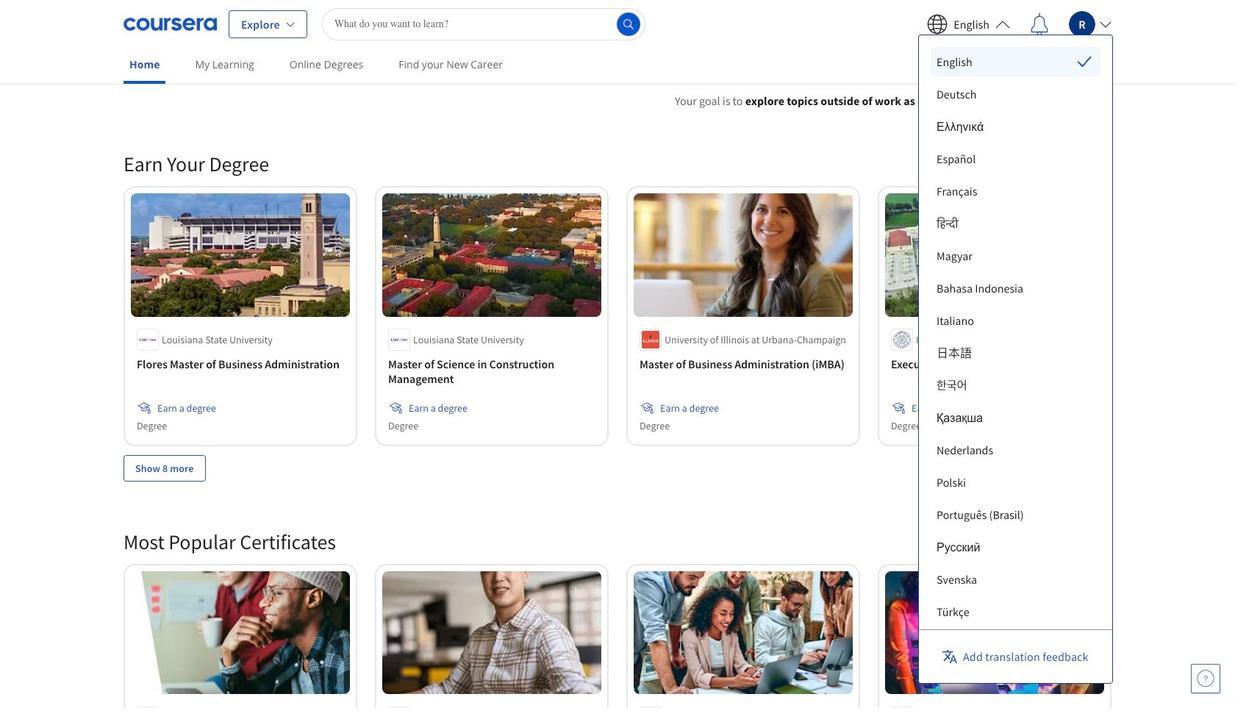 Task type: locate. For each thing, give the bounding box(es) containing it.
main content
[[0, 74, 1236, 708]]

menu
[[931, 47, 1101, 708]]

None search field
[[322, 8, 646, 40]]

earn your degree collection element
[[115, 127, 1121, 505]]

help center image
[[1198, 670, 1215, 688]]

radio item
[[931, 47, 1101, 77]]



Task type: describe. For each thing, give the bounding box(es) containing it.
coursera image
[[124, 12, 217, 36]]

most popular certificates collection element
[[115, 505, 1121, 708]]



Task type: vqa. For each thing, say whether or not it's contained in the screenshot.
'HELP CENTER' IMAGE
yes



